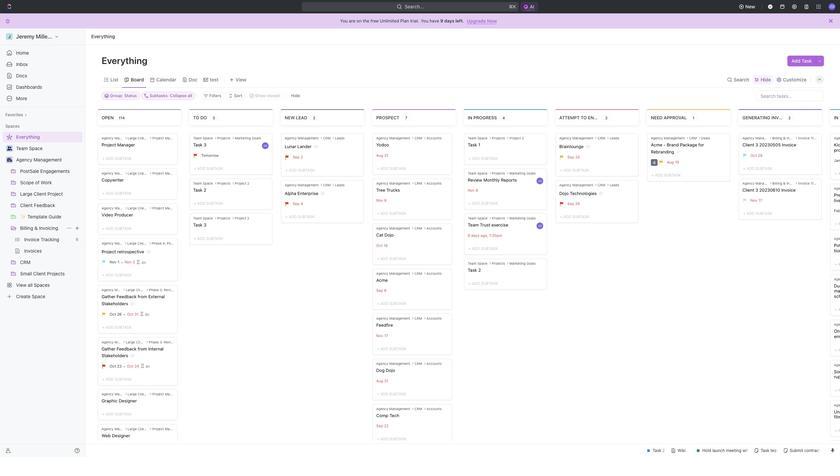 Task type: describe. For each thing, give the bounding box(es) containing it.
need approval
[[651, 115, 687, 120]]

lunar
[[285, 144, 296, 149]]

- for project retrospective
[[121, 260, 123, 265]]

invoicing inside "link"
[[39, 226, 58, 231]]

invoice
[[772, 115, 790, 120]]

project retrospective
[[102, 249, 144, 255]]

add down oct 18 dropdown button
[[381, 257, 389, 261]]

add up dog dojo
[[381, 347, 389, 351]]

20230505
[[760, 142, 781, 148]]

- inside acme - brand package for rebranding
[[664, 142, 666, 148]]

billing inside "link"
[[20, 226, 33, 231]]

large up the producer
[[128, 206, 137, 210]]

agency management up project manager
[[102, 136, 136, 140]]

agency management up client 3 20230610 invoice
[[743, 181, 777, 185]]

agency up graphic at the left of the page
[[102, 393, 114, 397]]

subtask down trucks
[[390, 211, 407, 216]]

nov 17 for the rightmost "nov 17" dropdown button
[[751, 198, 763, 203]]

age for una
[[835, 404, 841, 408]]

+ add subtask up trust
[[469, 201, 498, 206]]

oct 23 - oct 24
[[110, 364, 139, 370]]

+ add subtask down graphic designer at the left of page
[[102, 413, 132, 417]]

nov 2 button
[[125, 260, 137, 266]]

0 vertical spatial spaces
[[5, 124, 20, 129]]

dojo for dog dojo
[[386, 368, 395, 373]]

sep for dojo technologies
[[568, 202, 575, 206]]

search
[[734, 77, 750, 82]]

sep 6
[[377, 289, 387, 293]]

- for gather feedback from external stakeholders
[[123, 312, 125, 317]]

aug 31 button for dog dojo
[[377, 379, 390, 384]]

view for view all spaces
[[16, 283, 27, 288]]

0 vertical spatial 4
[[503, 116, 505, 120]]

oct 18
[[377, 244, 388, 248]]

review for internal
[[164, 340, 175, 344]]

4h for project retrospective
[[141, 261, 146, 265]]

space up trust
[[478, 217, 488, 221]]

large client project up manager
[[128, 136, 160, 140]]

spaces inside tree
[[34, 283, 50, 288]]

subtask down graphic designer at the left of page
[[115, 413, 132, 417]]

show closed button
[[247, 92, 283, 100]]

project management for graphic designer
[[152, 393, 186, 397]]

add down graphic at the left of the page
[[106, 413, 114, 417]]

group:
[[110, 93, 123, 98]]

add up 6 days ago , 1:30 pm
[[472, 201, 480, 206]]

have
[[430, 18, 439, 23]]

team space up monthly
[[468, 171, 488, 175]]

agency management up "client 3 20230505 invoice"
[[743, 136, 777, 140]]

marketing goals for exercise
[[510, 217, 536, 221]]

age for som
[[835, 363, 841, 367]]

nov 1 - nov 2
[[110, 260, 135, 265]]

age som
[[835, 363, 841, 380]]

add down client 3 20230610 invoice
[[747, 211, 755, 216]]

home
[[16, 50, 29, 56]]

agency up oct 28
[[743, 136, 755, 140]]

calendar
[[156, 77, 176, 82]]

ago
[[481, 233, 487, 238]]

0 vertical spatial everything link
[[90, 33, 117, 41]]

team up task 2
[[193, 181, 202, 185]]

show closed
[[255, 93, 280, 98]]

agency inside the agency management link
[[16, 157, 32, 163]]

sort button
[[226, 92, 246, 100]]

task 1
[[468, 142, 481, 148]]

subtask down oct 18 dropdown button
[[390, 257, 407, 261]]

3 for 20230505
[[756, 142, 759, 148]]

jm inside task 3 jm
[[263, 144, 267, 148]]

3 for jm
[[204, 142, 206, 148]]

team space up task 3
[[193, 217, 213, 221]]

add task
[[792, 58, 812, 64]]

work
[[41, 180, 52, 186]]

customize
[[784, 77, 807, 82]]

gather feedback from external stakeholders
[[102, 294, 165, 307]]

agency up copywriter
[[102, 171, 114, 175]]

leads for dojo technologies
[[610, 183, 620, 187]]

gather for gather feedback from external stakeholders
[[102, 294, 115, 300]]

age kic
[[835, 136, 841, 153]]

feedfire
[[377, 323, 393, 328]]

31 for dog dojo
[[384, 379, 389, 383]]

alpha enterprise
[[285, 191, 318, 196]]

23
[[117, 364, 122, 369]]

space up monthly
[[478, 171, 488, 175]]

billing & invoicing link
[[20, 223, 64, 234]]

task inside button
[[802, 58, 812, 64]]

review monthly reports jm
[[468, 177, 542, 183]]

hide inside hide button
[[291, 93, 300, 98]]

subtask up trucks
[[390, 166, 407, 171]]

+ add subtask up tech
[[377, 392, 407, 397]]

in r
[[835, 115, 841, 120]]

agency up the alpha on the top of page
[[285, 183, 297, 187]]

gather for gather feedback from internal stakeholders
[[102, 347, 115, 352]]

agency management up tech
[[377, 407, 410, 411]]

more button
[[3, 93, 83, 104]]

guide
[[49, 214, 61, 220]]

una
[[835, 410, 841, 415]]

subtask down the tomorrow dropdown button
[[206, 166, 223, 171]]

project 2 for task 1
[[510, 136, 524, 140]]

agency up web
[[102, 428, 114, 432]]

tracking inside tree
[[41, 237, 59, 243]]

1 vertical spatial everything link
[[3, 132, 81, 143]]

aug 31 for dog dojo
[[377, 379, 389, 383]]

subtask down copywriter
[[115, 191, 132, 196]]

‎task 2
[[468, 268, 481, 273]]

acme for acme
[[377, 278, 388, 283]]

+ add subtask down 18 on the left of the page
[[377, 257, 407, 261]]

0 vertical spatial review
[[468, 177, 483, 183]]

graphic
[[102, 399, 118, 404]]

tracking for client 3 20230610 invoice
[[811, 181, 825, 185]]

+ add subtask down the task 1
[[469, 156, 498, 161]]

sep for alpha enterprise
[[293, 202, 300, 206]]

oct for oct 26 - oct 31
[[110, 312, 116, 317]]

agency management up copywriter
[[102, 171, 136, 175]]

management inside sidebar navigation
[[34, 157, 62, 163]]

oct right 23
[[127, 364, 133, 369]]

4h button for feedback
[[141, 362, 150, 372]]

aug for yodoo
[[377, 153, 383, 158]]

subtask up dog dojo
[[390, 347, 407, 351]]

billing & invoicing for 20230505
[[773, 136, 802, 140]]

large client project inside the large client project link
[[20, 191, 63, 197]]

2 you from the left
[[421, 18, 429, 23]]

filters button
[[201, 92, 225, 100]]

jm button for exercise
[[536, 222, 544, 230]]

sidebar navigation
[[0, 29, 87, 458]]

subtask down "28"
[[756, 166, 773, 171]]

more
[[16, 96, 27, 101]]

subtask down client 3 20230610 invoice
[[756, 211, 773, 216]]

phase 3: review & launch for internal
[[149, 340, 192, 344]]

agency up dojo technologies
[[560, 183, 572, 187]]

age for kic
[[835, 136, 841, 140]]

add down the ‎task 2 at the bottom right of page
[[472, 282, 480, 286]]

team space link
[[16, 143, 81, 154]]

age for one
[[835, 323, 841, 327]]

+ add subtask down the 'sep 2' dropdown button
[[286, 168, 315, 172]]

marketing goals for reports
[[510, 171, 536, 175]]

large up 'web designer'
[[128, 428, 137, 432]]

dojo for cat dojo
[[385, 233, 394, 238]]

+ add subtask down oct 28 "dropdown button"
[[744, 166, 773, 171]]

+ add subtask down the sep 4 dropdown button
[[286, 215, 315, 219]]

add down rebranding
[[655, 173, 663, 178]]

sep for lunar lander
[[293, 155, 300, 159]]

Search tasks... text field
[[757, 91, 824, 101]]

team space up the task 1
[[468, 136, 488, 140]]

now
[[487, 18, 497, 24]]

add task button
[[788, 56, 816, 66]]

1 horizontal spatial nov 17 button
[[751, 198, 765, 204]]

alpha
[[285, 191, 296, 196]]

large up gather feedback from internal stakeholders
[[126, 340, 135, 344]]

subtask up monthly
[[481, 156, 498, 161]]

invoice tracking for client 3 20230505 invoice
[[799, 136, 825, 140]]

17 for the left "nov 17" dropdown button
[[384, 334, 388, 338]]

jm button for jm
[[261, 142, 269, 150]]

add down copywriter
[[106, 191, 114, 196]]

acme for acme - brand package for rebranding
[[651, 142, 663, 148]]

filters
[[209, 93, 222, 98]]

team inside tree
[[16, 146, 28, 151]]

aug 31 for yodoo
[[377, 153, 389, 158]]

+ add subtask down the ‎task 2 at the bottom right of page
[[469, 282, 498, 286]]

you are on the free unlimited plan trial. you have 9 days left. upgrade now
[[340, 18, 497, 24]]

6 inside dropdown button
[[384, 289, 387, 293]]

1 vertical spatial everything
[[102, 55, 150, 66]]

add up comp
[[381, 392, 389, 397]]

space up task 2
[[203, 181, 213, 185]]

aug for dog dojo
[[377, 379, 383, 383]]

0 vertical spatial dojo
[[560, 191, 569, 196]]

large client project up 'web designer'
[[128, 428, 160, 432]]

plan
[[401, 18, 409, 23]]

upgrade
[[467, 18, 486, 24]]

marketing for exercise
[[510, 217, 526, 221]]

+ add subtask down oct 26 dropdown button
[[102, 325, 132, 330]]

small client projects
[[20, 271, 65, 277]]

approval
[[664, 115, 687, 120]]

need
[[651, 115, 663, 120]]

pm
[[497, 233, 503, 238]]

team up 6 days ago , 1:30 pm
[[468, 217, 477, 221]]

project management for web designer
[[152, 428, 186, 432]]

agency up the lunar
[[285, 136, 297, 140]]

view button
[[227, 72, 249, 88]]

are
[[349, 18, 356, 23]]

+ add subtask down task 3
[[194, 237, 223, 241]]

from for external
[[138, 294, 147, 300]]

subtask down nov 1 - nov 2 at the left of the page
[[115, 273, 132, 278]]

trial.
[[410, 18, 419, 23]]

accounts for feedfire
[[427, 317, 442, 321]]

jm button for reports
[[536, 177, 544, 185]]

accounts for comp tech
[[427, 407, 442, 411]]

31 for yodoo
[[384, 153, 389, 158]]

agency up comp
[[377, 407, 389, 411]]

dog dojo
[[377, 368, 395, 373]]

add down the sep 24 dropdown button
[[564, 168, 572, 172]]

oct for oct 18
[[377, 244, 383, 248]]

+ add subtask up trucks
[[377, 166, 407, 171]]

aug 19 button
[[667, 160, 681, 166]]

exercise
[[492, 223, 509, 228]]

engagements
[[40, 168, 70, 174]]

all inside view all spaces link
[[28, 283, 33, 288]]

open
[[102, 115, 114, 120]]

31 inside oct 26 - oct 31
[[135, 312, 139, 317]]

team down to do
[[193, 136, 202, 140]]

docs
[[16, 73, 27, 79]]

feb button
[[835, 209, 841, 214]]

phase for gather feedback from internal stakeholders
[[149, 340, 159, 344]]

small
[[20, 271, 32, 277]]

+ add subtask down 'sep 6' dropdown button
[[377, 302, 407, 306]]

2 horizontal spatial 4
[[653, 160, 656, 165]]

add down the task 1
[[472, 156, 480, 161]]

age pre
[[835, 187, 841, 203]]

view all spaces link
[[3, 280, 81, 291]]

subtask down ,
[[481, 247, 498, 251]]

8 for 6 days ago
[[476, 188, 478, 193]]

scope of work link
[[20, 178, 81, 188]]

generating
[[743, 115, 771, 120]]

large inside tree
[[20, 191, 32, 197]]

team space up tomorrow
[[193, 136, 213, 140]]

accounts for dog dojo
[[427, 362, 442, 366]]

group: status
[[110, 93, 137, 98]]

designer for graphic designer
[[119, 399, 137, 404]]

trucks
[[387, 187, 400, 193]]

24 inside dropdown button
[[576, 155, 580, 159]]

deals
[[702, 136, 711, 140]]

0 vertical spatial launch
[[175, 242, 187, 246]]

board
[[131, 77, 144, 82]]

invoice tracking for client 3 20230610 invoice
[[799, 181, 825, 185]]

view all spaces
[[16, 283, 50, 288]]

agency up tree on the left
[[377, 181, 389, 185]]

agency up dog
[[377, 362, 389, 366]]

sep 24
[[568, 155, 580, 159]]

upgrade now link
[[467, 18, 497, 24]]

+ add subtask down copywriter
[[102, 191, 132, 196]]

from for internal
[[138, 347, 147, 352]]

the
[[363, 18, 370, 23]]

add up cat dojo
[[381, 211, 389, 216]]

marketing for reports
[[510, 171, 526, 175]]

leads for lunar lander
[[335, 136, 345, 140]]

phase for gather feedback from external stakeholders
[[149, 288, 159, 292]]

accounts for acme
[[427, 272, 442, 276]]

subtask down task 2
[[206, 201, 223, 206]]

add down sep 22 dropdown button
[[381, 437, 389, 442]]

agency up rebranding
[[651, 136, 663, 140]]

add down the sep 4 dropdown button
[[289, 215, 297, 219]]

agency management inside tree
[[16, 157, 62, 163]]

reports
[[501, 177, 517, 183]]

add down oct 26 dropdown button
[[106, 325, 114, 330]]

billing & invoicing for 20230610
[[773, 181, 802, 185]]

8 for oct 18
[[384, 198, 387, 203]]

new button
[[736, 1, 760, 12]]

sep 2
[[293, 155, 303, 159]]

add down oct 23 dropdown button
[[106, 377, 114, 382]]

agency up oct 26 dropdown button
[[102, 288, 114, 292]]

phase 3: review & launch for external
[[149, 288, 192, 292]]

agency management up trucks
[[377, 181, 410, 185]]

subtask up the feedfire
[[390, 302, 407, 306]]

dashboards
[[16, 84, 42, 90]]

invoicing for client 3 20230505 invoice
[[787, 136, 802, 140]]

3: for internal
[[160, 340, 163, 344]]

project management for project manager
[[152, 136, 186, 140]]

subtask down sep 22 dropdown button
[[390, 437, 407, 442]]

9
[[441, 18, 444, 23]]

agency management up dojo technologies
[[560, 183, 594, 187]]

subtask down task 3
[[206, 237, 223, 241]]

technologies
[[570, 191, 597, 196]]

3: for external
[[160, 288, 163, 292]]

home link
[[3, 48, 83, 58]]

goals for jm
[[252, 136, 261, 140]]

aug 31 button for yodoo
[[377, 153, 390, 159]]

closed
[[267, 93, 280, 98]]

agency management link
[[16, 155, 81, 165]]

sep for brainlounge
[[568, 155, 575, 159]]

sep 4 button
[[293, 202, 305, 207]]

team up ‎task
[[468, 262, 477, 266]]

20230610
[[760, 187, 781, 193]]



Task type: locate. For each thing, give the bounding box(es) containing it.
subtask down the 'sep 2' dropdown button
[[298, 168, 315, 172]]

5 project management from the top
[[152, 428, 186, 432]]

2 vertical spatial invoicing
[[39, 226, 58, 231]]

+ add subtask down oct 23 dropdown button
[[102, 377, 132, 382]]

miller's
[[36, 34, 54, 40]]

projects inside tree
[[47, 271, 65, 277]]

comp
[[377, 413, 389, 419]]

0 vertical spatial nov 8
[[468, 188, 478, 193]]

0 vertical spatial acme
[[651, 142, 663, 148]]

2 vertical spatial invoice tracking
[[24, 237, 59, 243]]

project inside the large client project link
[[47, 191, 63, 197]]

1 vertical spatial 8
[[384, 198, 387, 203]]

2 to from the left
[[581, 115, 587, 120]]

accounts for tree trucks
[[427, 181, 442, 185]]

2 vertical spatial launch
[[180, 340, 192, 344]]

0 horizontal spatial nov 17
[[377, 334, 388, 338]]

1 vertical spatial invoicing
[[787, 181, 802, 185]]

0 vertical spatial days
[[445, 18, 455, 23]]

projects
[[217, 136, 231, 140], [492, 136, 505, 140], [492, 171, 505, 175], [217, 181, 231, 185], [217, 217, 231, 221], [492, 217, 505, 221], [492, 262, 505, 266], [47, 271, 65, 277]]

invoices
[[24, 248, 42, 254]]

1 vertical spatial invoice tracking
[[799, 181, 825, 185]]

launch for internal
[[180, 340, 192, 344]]

large client project up the producer
[[128, 206, 160, 210]]

0 vertical spatial 24
[[576, 155, 580, 159]]

3:
[[160, 288, 163, 292], [160, 340, 163, 344]]

in for in r
[[835, 115, 839, 120]]

age una
[[835, 404, 841, 420]]

age for pre
[[835, 187, 841, 191]]

feedback inside sidebar navigation
[[34, 203, 55, 208]]

4 accounts from the top
[[427, 272, 442, 276]]

aug left 19
[[667, 160, 674, 164]]

0 horizontal spatial all
[[28, 283, 33, 288]]

accounts for yodoo
[[427, 136, 442, 140]]

project
[[148, 136, 160, 140], [152, 136, 164, 140], [510, 136, 521, 140], [102, 142, 116, 148], [148, 171, 160, 175], [152, 171, 164, 175], [235, 181, 246, 185], [47, 191, 63, 197], [148, 206, 160, 210], [152, 206, 164, 210], [235, 217, 246, 221], [148, 242, 159, 246], [102, 249, 116, 255], [146, 288, 158, 292], [146, 340, 158, 344], [148, 393, 160, 397], [152, 393, 164, 397], [148, 428, 160, 432], [152, 428, 164, 432]]

1 vertical spatial 3:
[[160, 340, 163, 344]]

oct for oct 23 - oct 24
[[110, 364, 116, 369]]

0 horizontal spatial spaces
[[5, 124, 20, 129]]

1 for nov 1 - nov 2
[[118, 260, 119, 265]]

0 vertical spatial stakeholders
[[102, 301, 128, 307]]

0 vertical spatial invoice tracking
[[799, 136, 825, 140]]

2 3: from the top
[[160, 340, 163, 344]]

0 vertical spatial 1
[[693, 116, 695, 120]]

4 age from the top
[[835, 277, 841, 281]]

1 from from the top
[[138, 294, 147, 300]]

1 vertical spatial 4h
[[146, 365, 150, 369]]

video producer
[[102, 212, 133, 218]]

project 2 for task 3
[[235, 217, 249, 221]]

feedback inside gather feedback from internal stakeholders
[[117, 347, 137, 352]]

feedback for client feedback
[[34, 203, 55, 208]]

everything inside sidebar navigation
[[16, 134, 40, 140]]

2 aug 31 from the top
[[377, 379, 389, 383]]

add down task 2
[[197, 201, 205, 206]]

3: up internal
[[160, 340, 163, 344]]

0 vertical spatial nov 8 button
[[468, 188, 480, 194]]

large client project up gather feedback from external stakeholders on the left of the page
[[126, 288, 158, 292]]

7 age from the top
[[835, 404, 841, 408]]

4h for gather feedback from internal stakeholders
[[146, 365, 150, 369]]

gather feedback from internal stakeholders
[[102, 347, 164, 359]]

hide button
[[753, 75, 773, 84]]

0 vertical spatial 17
[[759, 198, 763, 203]]

nov 1 button
[[110, 260, 121, 266]]

0 horizontal spatial acme
[[377, 278, 388, 283]]

business time image
[[7, 158, 12, 162]]

nov 8 button for 6 days ago
[[468, 188, 480, 194]]

days inside you are on the free unlimited plan trial. you have 9 days left. upgrade now
[[445, 18, 455, 23]]

2 horizontal spatial 1
[[693, 116, 695, 120]]

doc
[[189, 77, 198, 82]]

view inside button
[[236, 77, 247, 82]]

pre
[[835, 193, 841, 198]]

1 vertical spatial gather
[[102, 347, 115, 352]]

2 horizontal spatial 6
[[468, 233, 471, 238]]

+ add subtask down 22
[[377, 437, 407, 442]]

sep 2 button
[[293, 155, 305, 160]]

invoicing for client 3 20230610 invoice
[[787, 181, 802, 185]]

0 horizontal spatial you
[[340, 18, 348, 23]]

view inside sidebar navigation
[[16, 283, 27, 288]]

left.
[[456, 18, 464, 23]]

task 2
[[193, 187, 206, 193]]

invoice inside sidebar navigation
[[24, 237, 39, 243]]

all right collapse
[[188, 93, 192, 98]]

0 horizontal spatial view
[[16, 283, 27, 288]]

billing down the ✨
[[20, 226, 33, 231]]

large up graphic designer at the left of page
[[128, 393, 137, 397]]

marketing goals
[[235, 136, 261, 140], [510, 171, 536, 175], [510, 217, 536, 221], [510, 262, 536, 266]]

goals for reports
[[527, 171, 536, 175]]

retrospective
[[117, 249, 144, 255]]

sep inside dropdown button
[[293, 155, 300, 159]]

jeremy miller's workspace
[[16, 34, 83, 40]]

1 horizontal spatial view
[[236, 77, 247, 82]]

sep inside dropdown button
[[377, 289, 383, 293]]

1 horizontal spatial hide
[[761, 77, 771, 82]]

6 for 6 days ago , 1:30 pm
[[468, 233, 471, 238]]

oct 28
[[751, 153, 763, 158]]

17
[[759, 198, 763, 203], [384, 334, 388, 338]]

jm inside team trust exercise jm
[[538, 225, 542, 228]]

postsale engagements link
[[20, 166, 81, 177]]

1 vertical spatial 17
[[384, 334, 388, 338]]

you left are at the left top of page
[[340, 18, 348, 23]]

1 vertical spatial view
[[16, 283, 27, 288]]

from left external
[[138, 294, 147, 300]]

2 vertical spatial feedback
[[117, 347, 137, 352]]

project management for video producer
[[152, 206, 186, 210]]

invoice tracking
[[799, 136, 825, 140], [799, 181, 825, 185], [24, 237, 59, 243]]

2 vertical spatial dojo
[[386, 368, 395, 373]]

6 days ago , 1:30 pm
[[468, 233, 503, 238]]

designer right graphic at the left of the page
[[119, 399, 137, 404]]

0 vertical spatial designer
[[119, 399, 137, 404]]

everything for bottommost everything link
[[16, 134, 40, 140]]

6 age from the top
[[835, 363, 841, 367]]

free
[[371, 18, 379, 23]]

age for due
[[835, 277, 841, 281]]

+
[[102, 156, 105, 161], [469, 156, 471, 161], [194, 166, 196, 171], [377, 166, 380, 171], [744, 166, 746, 171], [286, 168, 288, 172], [560, 168, 563, 172], [652, 173, 654, 178], [102, 191, 105, 196], [194, 201, 196, 206], [469, 201, 471, 206], [377, 211, 380, 216], [744, 211, 746, 216], [286, 215, 288, 219], [560, 215, 563, 219], [835, 222, 839, 226], [102, 226, 105, 231], [194, 237, 196, 241], [469, 247, 471, 251], [377, 257, 380, 261], [835, 262, 839, 267], [102, 273, 105, 278], [469, 282, 471, 286], [377, 302, 380, 306], [102, 325, 105, 330], [377, 347, 380, 351], [835, 348, 839, 353], [102, 377, 105, 382], [377, 392, 380, 397], [102, 413, 105, 417], [377, 437, 380, 442]]

8h
[[145, 313, 150, 317]]

project 2 for task 2
[[235, 181, 249, 185]]

designer right web
[[112, 434, 130, 439]]

agency management up gather feedback from external stakeholders on the left of the page
[[102, 288, 136, 292]]

0 vertical spatial nov 17
[[751, 198, 763, 203]]

1 3: from the top
[[160, 288, 163, 292]]

task
[[802, 58, 812, 64], [193, 142, 203, 148], [468, 142, 477, 148], [193, 187, 203, 193], [193, 223, 203, 228]]

add down project manager
[[106, 156, 114, 161]]

4 down alpha enterprise
[[301, 202, 303, 206]]

5 age from the top
[[835, 323, 841, 327]]

tomorrow
[[201, 153, 219, 158]]

invoice
[[799, 136, 810, 140], [783, 142, 797, 148], [799, 181, 810, 185], [782, 187, 796, 193], [24, 237, 39, 243]]

jm inside review monthly reports jm
[[538, 179, 542, 183]]

- right 26
[[123, 312, 125, 317]]

cat dojo
[[377, 233, 394, 238]]

1 vertical spatial all
[[28, 283, 33, 288]]

package
[[680, 142, 698, 148]]

agency up oct 23 dropdown button
[[102, 340, 114, 344]]

oct inside oct 18 dropdown button
[[377, 244, 383, 248]]

1 to from the left
[[193, 115, 199, 120]]

1 down project retrospective on the left
[[118, 260, 119, 265]]

oct right 26
[[127, 312, 134, 317]]

3 for 20230610
[[756, 187, 759, 193]]

team space right user group image
[[16, 146, 43, 151]]

review for external
[[164, 288, 175, 292]]

postsale engagements
[[20, 168, 70, 174]]

age up una at bottom
[[835, 404, 841, 408]]

tree inside sidebar navigation
[[3, 132, 83, 302]]

marketing goals for jm
[[235, 136, 261, 140]]

tech
[[390, 413, 400, 419]]

unlimited
[[380, 18, 399, 23]]

nov 17 down client 3 20230610 invoice
[[751, 198, 763, 203]]

agency up postsale at top left
[[16, 157, 32, 163]]

web
[[102, 434, 111, 439]]

dojo up sep 29
[[560, 191, 569, 196]]

1 vertical spatial feedback
[[117, 294, 137, 300]]

- up rebranding
[[664, 142, 666, 148]]

0 horizontal spatial nov 8
[[377, 198, 387, 203]]

1 horizontal spatial all
[[188, 93, 192, 98]]

accounts for cat dojo
[[427, 227, 442, 231]]

project management
[[152, 136, 186, 140], [152, 171, 186, 175], [152, 206, 186, 210], [152, 393, 186, 397], [152, 428, 186, 432]]

days left ago
[[472, 233, 480, 238]]

nov 17 for the left "nov 17" dropdown button
[[377, 334, 388, 338]]

1 horizontal spatial 4
[[503, 116, 505, 120]]

⌘k
[[509, 4, 516, 9]]

feedback for gather feedback from internal stakeholders
[[117, 347, 137, 352]]

gather inside gather feedback from external stakeholders
[[102, 294, 115, 300]]

2 project management from the top
[[152, 171, 186, 175]]

marketing for jm
[[235, 136, 251, 140]]

2 vertical spatial phase
[[149, 340, 159, 344]]

0 horizontal spatial 17
[[384, 334, 388, 338]]

2 vertical spatial everything
[[16, 134, 40, 140]]

nov 8 for 6 days ago
[[468, 188, 478, 193]]

stakeholders inside gather feedback from internal stakeholders
[[102, 353, 128, 359]]

monthly
[[484, 177, 500, 183]]

due
[[835, 283, 841, 289]]

stakeholders up oct 23 dropdown button
[[102, 353, 128, 359]]

1 horizontal spatial spaces
[[34, 283, 50, 288]]

1 inside nov 1 - nov 2
[[118, 260, 119, 265]]

nov 17 down the feedfire
[[377, 334, 388, 338]]

agency up sep 6
[[377, 272, 389, 276]]

3
[[213, 116, 215, 120], [204, 142, 206, 148], [756, 142, 759, 148], [756, 187, 759, 193], [204, 223, 206, 228]]

1 aug 31 from the top
[[377, 153, 389, 158]]

large client project up gather feedback from internal stakeholders
[[126, 340, 158, 344]]

task for task 3
[[193, 223, 203, 228]]

3 project management from the top
[[152, 206, 186, 210]]

feedback inside gather feedback from external stakeholders
[[117, 294, 137, 300]]

0 horizontal spatial to
[[193, 115, 199, 120]]

team space up trust
[[468, 217, 488, 221]]

feedback up oct 23 - oct 24 on the bottom of page
[[117, 347, 137, 352]]

17 for the rightmost "nov 17" dropdown button
[[759, 198, 763, 203]]

hide right search
[[761, 77, 771, 82]]

designer for web designer
[[112, 434, 130, 439]]

test link
[[209, 75, 219, 84]]

space up the ‎task 2 at the bottom right of page
[[478, 262, 488, 266]]

1 vertical spatial 4h button
[[141, 362, 150, 372]]

management
[[115, 136, 136, 140], [165, 136, 186, 140], [298, 136, 319, 140], [390, 136, 410, 140], [573, 136, 594, 140], [664, 136, 685, 140], [756, 136, 777, 140], [34, 157, 62, 163], [115, 171, 136, 175], [165, 171, 186, 175], [390, 181, 410, 185], [756, 181, 777, 185], [298, 183, 319, 187], [573, 183, 594, 187], [115, 206, 136, 210], [165, 206, 186, 210], [390, 227, 410, 231], [115, 242, 136, 246], [390, 272, 410, 276], [115, 288, 136, 292], [390, 317, 410, 321], [115, 340, 136, 344], [390, 362, 410, 366], [115, 393, 136, 397], [165, 393, 186, 397], [390, 407, 410, 411], [115, 428, 136, 432], [165, 428, 186, 432]]

gather inside gather feedback from internal stakeholders
[[102, 347, 115, 352]]

1 stakeholders from the top
[[102, 301, 128, 307]]

2 vertical spatial billing & invoicing
[[20, 226, 58, 231]]

tree
[[3, 132, 83, 302]]

1 horizontal spatial 8
[[476, 188, 478, 193]]

0 vertical spatial nov 17 button
[[751, 198, 765, 204]]

2 from from the top
[[138, 347, 147, 352]]

1 vertical spatial phase 3: review & launch
[[149, 340, 192, 344]]

oct left "28"
[[751, 153, 757, 158]]

agency management up the feedfire
[[377, 317, 410, 321]]

1 horizontal spatial nov 8 button
[[468, 188, 480, 194]]

agency up client 3 20230610 invoice
[[743, 181, 755, 185]]

create
[[16, 294, 31, 300]]

1 horizontal spatial 24
[[576, 155, 580, 159]]

2 accounts from the top
[[427, 181, 442, 185]]

22
[[384, 424, 389, 429]]

1 vertical spatial 24
[[135, 364, 139, 369]]

1 for task 1
[[479, 142, 481, 148]]

1 project management from the top
[[152, 136, 186, 140]]

add inside button
[[792, 58, 801, 64]]

customize button
[[775, 75, 809, 84]]

agency management up video producer
[[102, 206, 136, 210]]

1 horizontal spatial 17
[[759, 198, 763, 203]]

+ add subtask up dog dojo
[[377, 347, 407, 351]]

1 horizontal spatial everything link
[[90, 33, 117, 41]]

oct 31 button
[[127, 312, 140, 318]]

0 vertical spatial 3:
[[160, 288, 163, 292]]

2 vertical spatial review
[[164, 340, 175, 344]]

3 age from the top
[[835, 237, 841, 241]]

+ add subtask down project manager
[[102, 156, 132, 161]]

4:
[[163, 242, 166, 246]]

1 vertical spatial 31
[[135, 312, 139, 317]]

from inside gather feedback from internal stakeholders
[[138, 347, 147, 352]]

2 vertical spatial billing
[[20, 226, 33, 231]]

17 down the feedfire
[[384, 334, 388, 338]]

invoice tracking inside sidebar navigation
[[24, 237, 59, 243]]

all up create space
[[28, 283, 33, 288]]

billing for 20230505
[[773, 136, 783, 140]]

1 accounts from the top
[[427, 136, 442, 140]]

oct inside oct 28 "dropdown button"
[[751, 153, 757, 158]]

0 vertical spatial view
[[236, 77, 247, 82]]

stakeholders for gather feedback from internal stakeholders
[[102, 353, 128, 359]]

1 vertical spatial 4
[[653, 160, 656, 165]]

from left internal
[[138, 347, 147, 352]]

goals for exercise
[[527, 217, 536, 221]]

1 vertical spatial phase
[[149, 288, 159, 292]]

nov 17 button down client 3 20230610 invoice
[[751, 198, 765, 204]]

comp tech
[[377, 413, 400, 419]]

nov 17 button down the feedfire
[[377, 334, 390, 339]]

feedback for gather feedback from external stakeholders
[[117, 294, 137, 300]]

sep
[[293, 155, 300, 159], [568, 155, 575, 159], [293, 202, 300, 206], [568, 202, 575, 206], [377, 289, 383, 293], [377, 424, 383, 429]]

sep 4
[[293, 202, 303, 206]]

you left "have"
[[421, 18, 429, 23]]

billing & invoicing inside "link"
[[20, 226, 58, 231]]

client feedback link
[[20, 200, 81, 211]]

1 in from the left
[[468, 115, 473, 120]]

hide up new lead
[[291, 93, 300, 98]]

5 accounts from the top
[[427, 317, 442, 321]]

1 aug 31 button from the top
[[377, 153, 390, 159]]

0 vertical spatial hide
[[761, 77, 771, 82]]

on
[[357, 18, 362, 23]]

sep 29 button
[[568, 202, 582, 207]]

leads for alpha enterprise
[[335, 183, 345, 187]]

team up task 3
[[193, 217, 202, 221]]

j
[[8, 34, 11, 39]]

engage
[[588, 115, 606, 120]]

video
[[102, 212, 113, 218]]

age pot
[[835, 237, 841, 254]]

subtask down 29
[[573, 215, 590, 219]]

task for task 2
[[193, 187, 203, 193]]

client feedback
[[20, 203, 55, 208]]

subtask up tech
[[390, 392, 407, 397]]

nov 8 down tree on the left
[[377, 198, 387, 203]]

0 vertical spatial 8
[[476, 188, 478, 193]]

1 horizontal spatial acme
[[651, 142, 663, 148]]

leads for brainlounge
[[610, 136, 620, 140]]

0 vertical spatial project 2
[[510, 136, 524, 140]]

3: up external
[[160, 288, 163, 292]]

2 inside generating invoice 2
[[789, 116, 791, 120]]

large client project down manager
[[128, 171, 160, 175]]

add down sep 29 dropdown button
[[564, 215, 572, 219]]

age for pot
[[835, 237, 841, 241]]

4 inside the sep 4 dropdown button
[[301, 202, 303, 206]]

from inside gather feedback from external stakeholders
[[138, 294, 147, 300]]

1 vertical spatial from
[[138, 347, 147, 352]]

copywriter
[[102, 177, 124, 183]]

phase 4: post launch
[[152, 242, 187, 246]]

days
[[445, 18, 455, 23], [472, 233, 480, 238]]

2 inside the 'sep 2' dropdown button
[[301, 155, 303, 159]]

team space inside sidebar navigation
[[16, 146, 43, 151]]

4h button for retrospective
[[137, 258, 146, 268]]

billing for 20230610
[[773, 181, 783, 185]]

29
[[576, 202, 580, 206]]

0 horizontal spatial 1
[[118, 260, 119, 265]]

- for gather feedback from internal stakeholders
[[123, 364, 125, 370]]

✨ template guide link
[[20, 212, 81, 222]]

0 vertical spatial aug
[[377, 153, 383, 158]]

crm inside sidebar navigation
[[20, 260, 31, 265]]

aug inside aug 19 dropdown button
[[667, 160, 674, 164]]

pot
[[835, 243, 841, 248]]

brand
[[667, 142, 679, 148]]

2 stakeholders from the top
[[102, 353, 128, 359]]

1 horizontal spatial to
[[581, 115, 587, 120]]

jeremy miller's workspace, , element
[[6, 33, 13, 40]]

agency management up 'yodoo'
[[377, 136, 410, 140]]

gather up oct 23 dropdown button
[[102, 347, 115, 352]]

2 inside 'attempt to engage 2'
[[606, 116, 608, 120]]

2 vertical spatial 1
[[118, 260, 119, 265]]

3 accounts from the top
[[427, 227, 442, 231]]

& inside "link"
[[34, 226, 38, 231]]

1 vertical spatial project 2
[[235, 181, 249, 185]]

0 horizontal spatial 4
[[301, 202, 303, 206]]

acme inside acme - brand package for rebranding
[[651, 142, 663, 148]]

2 age from the top
[[835, 187, 841, 191]]

everything for the topmost everything link
[[91, 34, 115, 39]]

4 project management from the top
[[152, 393, 186, 397]]

agency management up cat dojo
[[377, 227, 410, 231]]

1 age from the top
[[835, 136, 841, 140]]

user group image
[[7, 147, 12, 151]]

1 you from the left
[[340, 18, 348, 23]]

1 vertical spatial stakeholders
[[102, 353, 128, 359]]

0 vertical spatial from
[[138, 294, 147, 300]]

2 phase 3: review & launch from the top
[[149, 340, 192, 344]]

review
[[468, 177, 483, 183], [164, 288, 175, 292], [164, 340, 175, 344]]

1 vertical spatial nov 8 button
[[377, 198, 389, 204]]

0 horizontal spatial nov 8 button
[[377, 198, 389, 204]]

favorites
[[5, 112, 23, 117]]

1 horizontal spatial days
[[472, 233, 480, 238]]

agency up the cat
[[377, 227, 389, 231]]

project management for copywriter
[[152, 171, 186, 175]]

large down manager
[[128, 171, 137, 175]]

project manager
[[102, 142, 135, 148]]

tree containing everything
[[3, 132, 83, 302]]

large client project up graphic designer at the left of page
[[128, 393, 160, 397]]

calendar link
[[155, 75, 176, 84]]

invoicing down invoice
[[787, 136, 802, 140]]

phase for project retrospective
[[152, 242, 162, 246]]

0 vertical spatial aug 31 button
[[377, 153, 390, 159]]

generating invoice 2
[[743, 115, 791, 120]]

24 inside oct 23 - oct 24
[[135, 364, 139, 369]]

0 horizontal spatial nov 17 button
[[377, 334, 390, 339]]

1 vertical spatial 1
[[479, 142, 481, 148]]

0 vertical spatial gather
[[102, 294, 115, 300]]

1 vertical spatial nov 17
[[377, 334, 388, 338]]

add down task 3
[[197, 237, 205, 241]]

1 horizontal spatial you
[[421, 18, 429, 23]]

attempt to engage 2
[[560, 115, 608, 120]]

1 right approval
[[693, 116, 695, 120]]

1:30
[[490, 233, 497, 238]]

in for in progress
[[468, 115, 473, 120]]

view for view
[[236, 77, 247, 82]]

launch for external
[[180, 288, 192, 292]]

1 gather from the top
[[102, 294, 115, 300]]

team space up task 2
[[193, 181, 213, 185]]

0 vertical spatial billing & invoicing
[[773, 136, 802, 140]]

producer
[[115, 212, 133, 218]]

agency up project retrospective on the left
[[102, 242, 114, 246]]

0 vertical spatial everything
[[91, 34, 115, 39]]

2 inside nov 1 - nov 2
[[133, 260, 135, 265]]

list
[[110, 77, 118, 82]]

1 vertical spatial review
[[164, 288, 175, 292]]

2 vertical spatial 31
[[384, 379, 389, 383]]

1 horizontal spatial 6
[[384, 289, 387, 293]]

task for task 1
[[468, 142, 477, 148]]

1 horizontal spatial nov 8
[[468, 188, 478, 193]]

0 vertical spatial feedback
[[34, 203, 55, 208]]

2 gather from the top
[[102, 347, 115, 352]]

2 vertical spatial 4
[[301, 202, 303, 206]]

2 aug 31 button from the top
[[377, 379, 390, 384]]

large up gather feedback from external stakeholders on the left of the page
[[126, 288, 135, 292]]

subtask down the sep 4 dropdown button
[[298, 215, 315, 219]]

1 horizontal spatial in
[[835, 115, 839, 120]]

nov
[[468, 188, 475, 193], [377, 198, 383, 203], [751, 198, 758, 203], [110, 260, 117, 265], [125, 260, 132, 265], [377, 334, 383, 338]]

stakeholders for gather feedback from external stakeholders
[[102, 301, 128, 307]]

+ add subtask down the sep 24 dropdown button
[[560, 168, 590, 172]]

6 inside tree
[[76, 237, 79, 242]]

days right 9
[[445, 18, 455, 23]]

2 in from the left
[[835, 115, 839, 120]]

age up som
[[835, 363, 841, 367]]

agency
[[102, 136, 114, 140], [285, 136, 297, 140], [377, 136, 389, 140], [560, 136, 572, 140], [651, 136, 663, 140], [743, 136, 755, 140], [16, 157, 32, 163], [102, 171, 114, 175], [377, 181, 389, 185], [743, 181, 755, 185], [285, 183, 297, 187], [560, 183, 572, 187], [102, 206, 114, 210], [377, 227, 389, 231], [102, 242, 114, 246], [377, 272, 389, 276], [102, 288, 114, 292], [377, 317, 389, 321], [102, 340, 114, 344], [377, 362, 389, 366], [102, 393, 114, 397], [377, 407, 389, 411], [102, 428, 114, 432]]

in left progress
[[468, 115, 473, 120]]

add up the customize
[[792, 58, 801, 64]]

new
[[746, 4, 756, 9]]

6 accounts from the top
[[427, 362, 442, 366]]

search...
[[405, 4, 424, 9]]

designer
[[119, 399, 137, 404], [112, 434, 130, 439]]

1 vertical spatial nov 17 button
[[377, 334, 390, 339]]

0 vertical spatial aug 31
[[377, 153, 389, 158]]

0 vertical spatial phase 3: review & launch
[[149, 288, 192, 292]]

stakeholders inside gather feedback from external stakeholders
[[102, 301, 128, 307]]

1 vertical spatial launch
[[180, 288, 192, 292]]

aug down dog
[[377, 379, 383, 383]]

1 phase 3: review & launch from the top
[[149, 288, 192, 292]]

oct 26 button
[[110, 312, 123, 318]]

‎task
[[468, 268, 477, 273]]

oct for oct 28
[[751, 153, 757, 158]]

nov 8 button for oct 18
[[377, 198, 389, 204]]

space up the task 1
[[478, 136, 488, 140]]

hide inside hide dropdown button
[[761, 77, 771, 82]]

space down view all spaces link
[[32, 294, 45, 300]]

18
[[384, 244, 388, 248]]

space
[[203, 136, 213, 140], [478, 136, 488, 140], [29, 146, 43, 151], [478, 171, 488, 175], [203, 181, 213, 185], [203, 217, 213, 221], [478, 217, 488, 221], [478, 262, 488, 266], [32, 294, 45, 300]]

1 vertical spatial days
[[472, 233, 480, 238]]

aug 31 button
[[377, 153, 390, 159], [377, 379, 390, 384]]

7 accounts from the top
[[427, 407, 442, 411]]

internal
[[148, 347, 164, 352]]

trust
[[480, 223, 491, 228]]

aug 31 button down dog dojo
[[377, 379, 390, 384]]

web designer
[[102, 434, 130, 439]]



Task type: vqa. For each thing, say whether or not it's contained in the screenshot.


